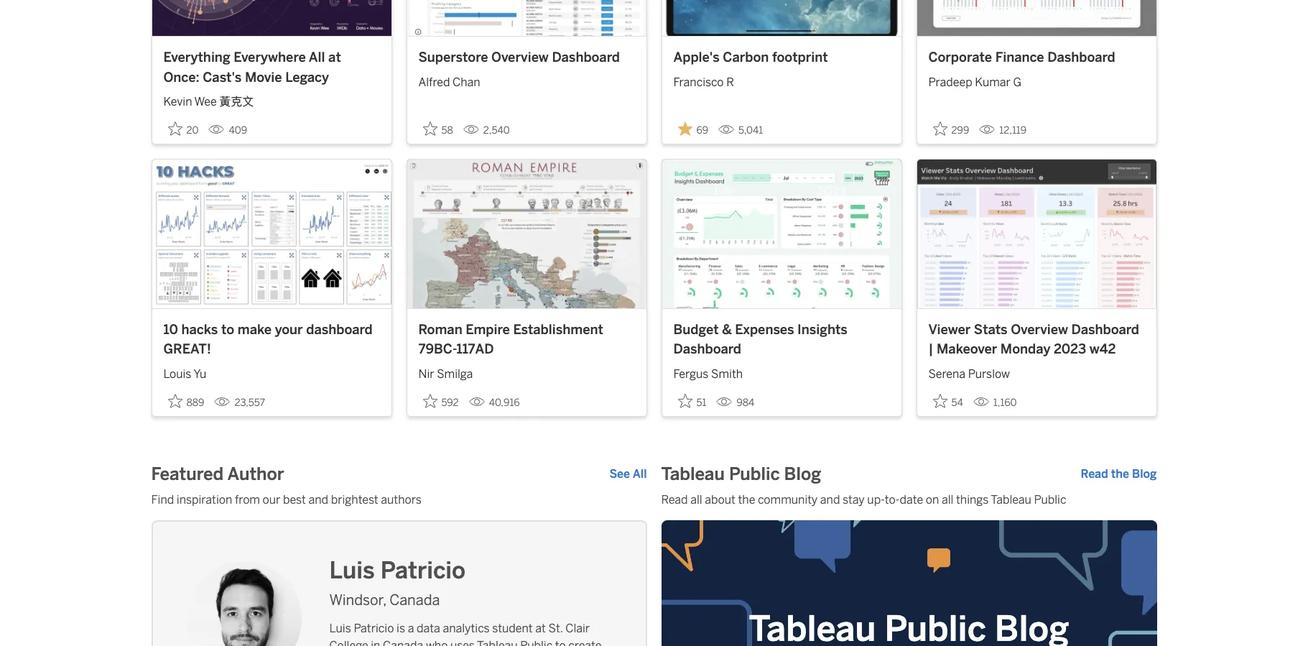Task type: vqa. For each thing, say whether or not it's contained in the screenshot.


Task type: locate. For each thing, give the bounding box(es) containing it.
luis inside the luis patricio windsor, canada
[[330, 557, 375, 585]]

read the blog link
[[1081, 466, 1158, 483]]

0 horizontal spatial at
[[329, 50, 341, 66]]

dashboard up pradeep kumar g link
[[1048, 50, 1116, 66]]

luis up windsor,
[[330, 557, 375, 585]]

tableau
[[662, 464, 725, 484], [991, 493, 1032, 507]]

0 horizontal spatial and
[[309, 493, 329, 507]]

blog inside heading
[[785, 464, 822, 484]]

a
[[408, 622, 414, 636]]

Add Favorite button
[[419, 390, 463, 413]]

patricio for luis patricio is a data analytics student at st. clair
[[354, 622, 394, 636]]

workbook thumbnail image for hacks
[[152, 160, 391, 308]]

serena
[[929, 367, 966, 381]]

stay
[[843, 493, 865, 507]]

Add Favorite button
[[164, 117, 203, 141], [419, 117, 458, 141]]

1 horizontal spatial overview
[[1011, 322, 1069, 338]]

workbook thumbnail image for overview
[[407, 0, 647, 36]]

984
[[737, 397, 755, 409]]

tableau right the things
[[991, 493, 1032, 507]]

corporate
[[929, 50, 993, 66]]

12,119
[[1000, 125, 1027, 137]]

and right best on the bottom of page
[[309, 493, 329, 507]]

francisco r link
[[674, 68, 890, 91]]

patricio up canada on the bottom of the page
[[381, 557, 466, 585]]

dashboard up w42
[[1072, 322, 1140, 338]]

0 vertical spatial luis
[[330, 557, 375, 585]]

58
[[442, 125, 453, 137]]

1,160
[[994, 397, 1017, 409]]

117ad
[[457, 342, 494, 357]]

from
[[235, 493, 260, 507]]

patricio left is
[[354, 622, 394, 636]]

79bc-
[[419, 342, 457, 357]]

1 add favorite button from the left
[[164, 117, 203, 141]]

add favorite button down alfred
[[419, 117, 458, 141]]

dashboard inside budget & expenses insights dashboard
[[674, 342, 742, 357]]

monday
[[1001, 342, 1051, 357]]

about
[[705, 493, 736, 507]]

1 vertical spatial all
[[633, 467, 647, 481]]

finance
[[996, 50, 1045, 66]]

all right on
[[942, 493, 954, 507]]

overview
[[492, 50, 549, 66], [1011, 322, 1069, 338]]

dashboard inside viewer stats overview dashboard | makeover monday 2023 w42
[[1072, 322, 1140, 338]]

2 and from the left
[[821, 493, 841, 507]]

superstore overview dashboard
[[419, 50, 620, 66]]

add favorite button containing 20
[[164, 117, 203, 141]]

budget
[[674, 322, 719, 338]]

tableau up "about" at the bottom
[[662, 464, 725, 484]]

see all link
[[610, 466, 647, 483]]

to-
[[885, 493, 900, 507]]

0 horizontal spatial blog
[[785, 464, 822, 484]]

10 hacks to make your dashboard great! link
[[164, 321, 380, 360]]

luis for luis patricio is a data analytics student at st. clair
[[330, 622, 351, 636]]

blog
[[785, 464, 822, 484], [1133, 467, 1158, 481]]

1 luis from the top
[[330, 557, 375, 585]]

1 horizontal spatial at
[[536, 622, 546, 636]]

add favorite button for everything everywhere all at once: cast's movie legacy
[[164, 117, 203, 141]]

1 vertical spatial patricio
[[354, 622, 394, 636]]

purslow
[[969, 367, 1011, 381]]

louis yu link
[[164, 360, 380, 383]]

superstore
[[419, 50, 488, 66]]

public
[[729, 464, 780, 484], [1035, 493, 1067, 507]]

workbook thumbnail image
[[152, 0, 391, 36], [407, 0, 647, 36], [662, 0, 902, 36], [918, 0, 1157, 36], [152, 160, 391, 308], [407, 160, 647, 308], [662, 160, 902, 308], [918, 160, 1157, 308]]

1 vertical spatial tableau
[[991, 493, 1032, 507]]

luis down windsor,
[[330, 622, 351, 636]]

1 vertical spatial luis
[[330, 622, 351, 636]]

everything everywhere all at once: cast's movie legacy link
[[164, 48, 380, 88]]

find inspiration from our best and brightest authors element
[[151, 492, 647, 509]]

wee
[[194, 95, 217, 109]]

12,119 views element
[[974, 119, 1033, 143]]

and for featured author
[[309, 493, 329, 507]]

find inspiration from our best and brightest authors
[[151, 493, 422, 507]]

workbook thumbnail image for everywhere
[[152, 0, 391, 36]]

patricio inside the luis patricio windsor, canada
[[381, 557, 466, 585]]

canada
[[390, 592, 440, 609]]

0 horizontal spatial all
[[309, 50, 325, 66]]

superstore overview dashboard link
[[419, 48, 635, 68]]

409
[[229, 125, 247, 137]]

1 horizontal spatial blog
[[1133, 467, 1158, 481]]

insights
[[798, 322, 848, 338]]

see all featured authors element
[[610, 466, 647, 483]]

1 vertical spatial overview
[[1011, 322, 1069, 338]]

viewer
[[929, 322, 971, 338]]

add favorite button containing 58
[[419, 117, 458, 141]]

0 horizontal spatial read
[[662, 493, 688, 507]]

our
[[263, 493, 281, 507]]

stats
[[975, 322, 1008, 338]]

great!
[[164, 342, 211, 357]]

alfred chan link
[[419, 68, 635, 91]]

dashboard up the alfred chan link
[[552, 50, 620, 66]]

1 horizontal spatial all
[[633, 467, 647, 481]]

authors
[[381, 493, 422, 507]]

francisco
[[674, 75, 724, 89]]

2,540
[[484, 125, 510, 137]]

add favorite button down kevin
[[164, 117, 203, 141]]

54
[[952, 397, 964, 409]]

everything everywhere all at once: cast's movie legacy
[[164, 50, 341, 85]]

clair
[[566, 622, 590, 636]]

patricio
[[381, 557, 466, 585], [354, 622, 394, 636]]

best
[[283, 493, 306, 507]]

1 horizontal spatial and
[[821, 493, 841, 507]]

51
[[697, 397, 707, 409]]

0 vertical spatial public
[[729, 464, 780, 484]]

pradeep kumar g link
[[929, 68, 1145, 91]]

w42
[[1090, 342, 1117, 357]]

serena purslow
[[929, 367, 1011, 381]]

1 horizontal spatial the
[[1112, 467, 1130, 481]]

roman empire establishment 79bc-117ad link
[[419, 321, 635, 360]]

1 horizontal spatial tableau
[[991, 493, 1032, 507]]

read all about the community and stay up-to-date on all things tableau public
[[662, 493, 1067, 507]]

at up legacy
[[329, 50, 341, 66]]

things
[[957, 493, 989, 507]]

r
[[727, 75, 734, 89]]

hacks
[[181, 322, 218, 338]]

2 add favorite button from the left
[[419, 117, 458, 141]]

overview up monday
[[1011, 322, 1069, 338]]

|
[[929, 342, 934, 357]]

kumar
[[976, 75, 1011, 89]]

1 horizontal spatial read
[[1081, 467, 1109, 481]]

0 vertical spatial tableau
[[662, 464, 725, 484]]

1 and from the left
[[309, 493, 329, 507]]

0 horizontal spatial overview
[[492, 50, 549, 66]]

0 horizontal spatial add favorite button
[[164, 117, 203, 141]]

all left "about" at the bottom
[[691, 493, 703, 507]]

1 vertical spatial read
[[662, 493, 688, 507]]

on
[[926, 493, 940, 507]]

alfred chan
[[419, 75, 481, 89]]

g
[[1014, 75, 1022, 89]]

0 horizontal spatial all
[[691, 493, 703, 507]]

1 horizontal spatial add favorite button
[[419, 117, 458, 141]]

1 horizontal spatial public
[[1035, 493, 1067, 507]]

overview up the alfred chan link
[[492, 50, 549, 66]]

592
[[442, 397, 459, 409]]

0 vertical spatial overview
[[492, 50, 549, 66]]

up-
[[868, 493, 885, 507]]

0 vertical spatial at
[[329, 50, 341, 66]]

0 horizontal spatial tableau
[[662, 464, 725, 484]]

at left the 'st.'
[[536, 622, 546, 636]]

budget & expenses insights dashboard
[[674, 322, 848, 357]]

and left stay
[[821, 493, 841, 507]]

smilga‬‎
[[437, 367, 473, 381]]

and for tableau public blog
[[821, 493, 841, 507]]

tableau public blog
[[662, 464, 822, 484]]

0 vertical spatial all
[[309, 50, 325, 66]]

‫nir smilga‬‎
[[419, 367, 473, 381]]

0 vertical spatial read
[[1081, 467, 1109, 481]]

5,041 views element
[[713, 119, 769, 143]]

40,916 views element
[[463, 391, 526, 415]]

overview inside viewer stats overview dashboard | makeover monday 2023 w42
[[1011, 322, 1069, 338]]

louis
[[164, 367, 192, 381]]

0 vertical spatial the
[[1112, 467, 1130, 481]]

10 hacks to make your dashboard great!
[[164, 322, 373, 357]]

23,557 views element
[[209, 391, 271, 415]]

0 horizontal spatial public
[[729, 464, 780, 484]]

2 all from the left
[[942, 493, 954, 507]]

budget & expenses insights dashboard link
[[674, 321, 890, 360]]

featured
[[151, 464, 224, 484]]

0 horizontal spatial the
[[739, 493, 756, 507]]

Add Favorite button
[[929, 117, 974, 141]]

read the blog
[[1081, 467, 1158, 481]]

dashboard down budget
[[674, 342, 742, 357]]

1 all from the left
[[691, 493, 703, 507]]

fergus smith
[[674, 367, 743, 381]]

viewer stats overview dashboard | makeover monday 2023 w42
[[929, 322, 1140, 357]]

all right see
[[633, 467, 647, 481]]

1 vertical spatial public
[[1035, 493, 1067, 507]]

st.
[[549, 622, 563, 636]]

0 vertical spatial patricio
[[381, 557, 466, 585]]

legacy
[[285, 70, 329, 85]]

all up legacy
[[309, 50, 325, 66]]

all inside everything everywhere all at once: cast's movie legacy
[[309, 50, 325, 66]]

2 luis from the top
[[330, 622, 351, 636]]

1 horizontal spatial all
[[942, 493, 954, 507]]



Task type: describe. For each thing, give the bounding box(es) containing it.
2,540 views element
[[458, 119, 516, 143]]

make
[[238, 322, 272, 338]]

workbook thumbnail image for empire
[[407, 160, 647, 308]]

luis patricio windsor, canada
[[330, 557, 466, 609]]

apple's
[[674, 50, 720, 66]]

footprint
[[773, 50, 828, 66]]

kevin wee 黃克文 link
[[164, 88, 380, 111]]

luis for luis patricio windsor, canada
[[330, 557, 375, 585]]

984 views element
[[711, 391, 761, 415]]

Add Favorite button
[[929, 390, 968, 413]]

patricio for luis patricio windsor, canada
[[381, 557, 466, 585]]

featured author: luis1061 image
[[187, 562, 302, 646]]

roman
[[419, 322, 463, 338]]

2023
[[1054, 342, 1087, 357]]

fergus smith link
[[674, 360, 890, 383]]

read all about the community and stay up-to-date on all things tableau public element
[[662, 492, 1158, 509]]

data
[[417, 622, 440, 636]]

69
[[697, 125, 709, 137]]

analytics
[[443, 622, 490, 636]]

featured author
[[151, 464, 284, 484]]

read for read all about the community and stay up-to-date on all things tableau public
[[662, 493, 688, 507]]

blog for tableau public blog
[[785, 464, 822, 484]]

author
[[227, 464, 284, 484]]

apple's carbon footprint
[[674, 50, 828, 66]]

409 views element
[[203, 119, 253, 143]]

apple's carbon footprint link
[[674, 48, 890, 68]]

40,916
[[489, 397, 520, 409]]

date
[[900, 493, 924, 507]]

Remove Favorite button
[[674, 117, 713, 141]]

fergus
[[674, 367, 709, 381]]

黃克文
[[219, 95, 254, 109]]

chan
[[453, 75, 481, 89]]

inspiration
[[177, 493, 232, 507]]

louis yu
[[164, 367, 206, 381]]

read for read the blog
[[1081, 467, 1109, 481]]

add favorite button for superstore overview dashboard
[[419, 117, 458, 141]]

tableau inside heading
[[662, 464, 725, 484]]

establishment
[[514, 322, 604, 338]]

roman empire establishment 79bc-117ad
[[419, 322, 604, 357]]

blog for read the blog
[[1133, 467, 1158, 481]]

makeover
[[937, 342, 998, 357]]

yu
[[194, 367, 206, 381]]

1,160 views element
[[968, 391, 1023, 415]]

Add Favorite button
[[164, 390, 209, 413]]

corporate finance dashboard
[[929, 50, 1116, 66]]

featured author heading
[[151, 463, 284, 486]]

see
[[610, 467, 630, 481]]

viewer stats overview dashboard | makeover monday 2023 w42 link
[[929, 321, 1145, 360]]

expenses
[[735, 322, 795, 338]]

public inside heading
[[729, 464, 780, 484]]

889
[[187, 397, 204, 409]]

&
[[722, 322, 732, 338]]

alfred
[[419, 75, 450, 89]]

movie
[[245, 70, 282, 85]]

windsor,
[[330, 592, 386, 609]]

is
[[397, 622, 405, 636]]

23,557
[[235, 397, 265, 409]]

workbook thumbnail image for finance
[[918, 0, 1157, 36]]

carbon
[[723, 50, 769, 66]]

to
[[221, 322, 234, 338]]

community
[[758, 493, 818, 507]]

Add Favorite button
[[674, 390, 711, 413]]

at inside everything everywhere all at once: cast's movie legacy
[[329, 50, 341, 66]]

empire
[[466, 322, 510, 338]]

student
[[493, 622, 533, 636]]

workbook thumbnail image for &
[[662, 160, 902, 308]]

francisco r
[[674, 75, 734, 89]]

cast's
[[203, 70, 242, 85]]

20
[[187, 125, 199, 137]]

1 vertical spatial the
[[739, 493, 756, 507]]

your
[[275, 322, 303, 338]]

corporate finance dashboard link
[[929, 48, 1145, 68]]

kevin wee 黃克文
[[164, 95, 254, 109]]

see all
[[610, 467, 647, 481]]

tableau public blog heading
[[662, 463, 822, 486]]

brightest
[[331, 493, 379, 507]]

kevin
[[164, 95, 192, 109]]

‫nir
[[419, 367, 435, 381]]

pradeep kumar g
[[929, 75, 1022, 89]]

workbook thumbnail image for carbon
[[662, 0, 902, 36]]

10
[[164, 322, 178, 338]]

5,041
[[739, 125, 763, 137]]

1 vertical spatial at
[[536, 622, 546, 636]]

workbook thumbnail image for stats
[[918, 160, 1157, 308]]

once:
[[164, 70, 200, 85]]

everything
[[164, 50, 230, 66]]



